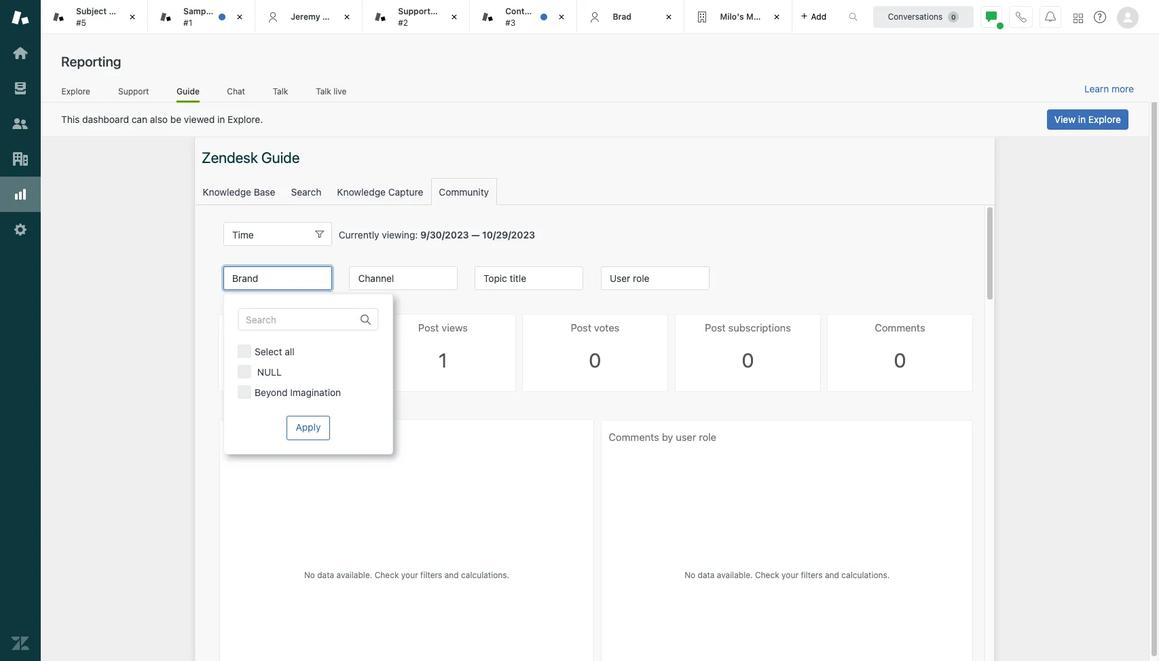 Task type: locate. For each thing, give the bounding box(es) containing it.
reporting
[[61, 54, 121, 69]]

in
[[217, 113, 225, 125], [1079, 113, 1086, 125]]

0 horizontal spatial in
[[217, 113, 225, 125]]

can
[[132, 113, 147, 125]]

talk
[[273, 86, 288, 96], [316, 86, 331, 96]]

explore up this
[[62, 86, 90, 96]]

this dashboard can also be viewed in explore.
[[61, 113, 263, 125]]

view in explore
[[1055, 113, 1122, 125]]

contact #3
[[506, 6, 537, 28]]

1 talk from the left
[[273, 86, 288, 96]]

subject line #5
[[76, 6, 126, 28]]

2 in from the left
[[1079, 113, 1086, 125]]

#1 tab
[[148, 0, 256, 34]]

conversations button
[[874, 6, 974, 28]]

1 close image from the left
[[126, 10, 139, 24]]

2 close image from the left
[[341, 10, 354, 24]]

1 horizontal spatial support
[[398, 6, 431, 16]]

0 vertical spatial explore
[[62, 86, 90, 96]]

close image right contact #3
[[555, 10, 569, 24]]

view in explore button
[[1048, 109, 1129, 130]]

explore
[[62, 86, 90, 96], [1089, 113, 1122, 125]]

3 tab from the left
[[470, 0, 578, 34]]

close image
[[233, 10, 247, 24], [341, 10, 354, 24], [555, 10, 569, 24], [663, 10, 676, 24], [770, 10, 784, 24]]

0 horizontal spatial support
[[118, 86, 149, 96]]

in right viewed at left
[[217, 113, 225, 125]]

support up can
[[118, 86, 149, 96]]

support for support
[[118, 86, 149, 96]]

explore.
[[228, 113, 263, 125]]

2 close image from the left
[[448, 10, 462, 24]]

1 horizontal spatial in
[[1079, 113, 1086, 125]]

close image right the #1
[[233, 10, 247, 24]]

0 vertical spatial support
[[398, 6, 431, 16]]

close image right jeremy
[[341, 10, 354, 24]]

in inside button
[[1079, 113, 1086, 125]]

close image left add popup button
[[770, 10, 784, 24]]

#1
[[183, 17, 192, 28]]

2 tab from the left
[[363, 0, 470, 34]]

1 vertical spatial explore
[[1089, 113, 1122, 125]]

jeremy
[[291, 11, 320, 22]]

2 talk from the left
[[316, 86, 331, 96]]

close image right brad at the right of the page
[[663, 10, 676, 24]]

in right view
[[1079, 113, 1086, 125]]

0 horizontal spatial talk
[[273, 86, 288, 96]]

close image right line
[[126, 10, 139, 24]]

1 tab from the left
[[41, 0, 148, 34]]

support
[[398, 6, 431, 16], [118, 86, 149, 96]]

zendesk image
[[12, 635, 29, 652]]

#2
[[398, 17, 408, 28]]

1 horizontal spatial close image
[[448, 10, 462, 24]]

close image
[[126, 10, 139, 24], [448, 10, 462, 24]]

get help image
[[1095, 11, 1107, 23]]

views image
[[12, 79, 29, 97]]

dashboard
[[82, 113, 129, 125]]

add
[[812, 11, 827, 21]]

explore down learn more link
[[1089, 113, 1122, 125]]

tab
[[41, 0, 148, 34], [363, 0, 470, 34], [470, 0, 578, 34], [685, 0, 793, 34]]

button displays agent's chat status as online. image
[[986, 11, 997, 22]]

close image right #2
[[448, 10, 462, 24]]

talk live
[[316, 86, 347, 96]]

talk link
[[273, 86, 288, 101]]

support up #2
[[398, 6, 431, 16]]

1 in from the left
[[217, 113, 225, 125]]

customers image
[[12, 115, 29, 132]]

view
[[1055, 113, 1076, 125]]

organizations image
[[12, 150, 29, 168]]

4 close image from the left
[[663, 10, 676, 24]]

1 horizontal spatial explore
[[1089, 113, 1122, 125]]

guide
[[177, 86, 200, 96]]

live
[[334, 86, 347, 96]]

reporting image
[[12, 185, 29, 203]]

subject
[[76, 6, 107, 16]]

talk left live
[[316, 86, 331, 96]]

1 vertical spatial support
[[118, 86, 149, 96]]

#3
[[506, 17, 516, 28]]

support inside the support outreach #2
[[398, 6, 431, 16]]

1 horizontal spatial talk
[[316, 86, 331, 96]]

chat
[[227, 86, 245, 96]]

talk right chat
[[273, 86, 288, 96]]

1 close image from the left
[[233, 10, 247, 24]]

0 horizontal spatial close image
[[126, 10, 139, 24]]

conversations
[[888, 11, 943, 21]]

tab containing subject line
[[41, 0, 148, 34]]



Task type: vqa. For each thing, say whether or not it's contained in the screenshot.
Type -
no



Task type: describe. For each thing, give the bounding box(es) containing it.
notifications image
[[1046, 11, 1056, 22]]

close image for outreach
[[448, 10, 462, 24]]

learn
[[1085, 83, 1110, 94]]

close image inside #1 tab
[[233, 10, 247, 24]]

talk for talk live
[[316, 86, 331, 96]]

jeremy miller
[[291, 11, 345, 22]]

tab containing contact
[[470, 0, 578, 34]]

zendesk support image
[[12, 9, 29, 26]]

4 tab from the left
[[685, 0, 793, 34]]

talk for talk
[[273, 86, 288, 96]]

admin image
[[12, 221, 29, 238]]

3 close image from the left
[[555, 10, 569, 24]]

jeremy miller tab
[[256, 0, 363, 34]]

0 horizontal spatial explore
[[62, 86, 90, 96]]

close image for line
[[126, 10, 139, 24]]

zendesk products image
[[1074, 13, 1084, 23]]

miller
[[323, 11, 345, 22]]

learn more link
[[1085, 83, 1135, 95]]

main element
[[0, 0, 41, 661]]

contact
[[506, 6, 537, 16]]

support for support outreach #2
[[398, 6, 431, 16]]

line
[[109, 6, 126, 16]]

learn more
[[1085, 83, 1135, 94]]

viewed
[[184, 113, 215, 125]]

also
[[150, 113, 168, 125]]

this
[[61, 113, 80, 125]]

brad
[[613, 11, 632, 22]]

5 close image from the left
[[770, 10, 784, 24]]

guide link
[[177, 86, 200, 103]]

support link
[[118, 86, 150, 101]]

explore inside button
[[1089, 113, 1122, 125]]

support outreach #2
[[398, 6, 470, 28]]

tabs tab list
[[41, 0, 835, 34]]

talk live link
[[316, 86, 347, 101]]

add button
[[793, 0, 835, 33]]

be
[[170, 113, 181, 125]]

more
[[1112, 83, 1135, 94]]

explore link
[[61, 86, 91, 101]]

chat link
[[227, 86, 245, 101]]

brad tab
[[578, 0, 685, 34]]

close image inside brad tab
[[663, 10, 676, 24]]

outreach
[[433, 6, 470, 16]]

tab containing support outreach
[[363, 0, 470, 34]]

get started image
[[12, 44, 29, 62]]

close image inside jeremy miller tab
[[341, 10, 354, 24]]

#5
[[76, 17, 86, 28]]



